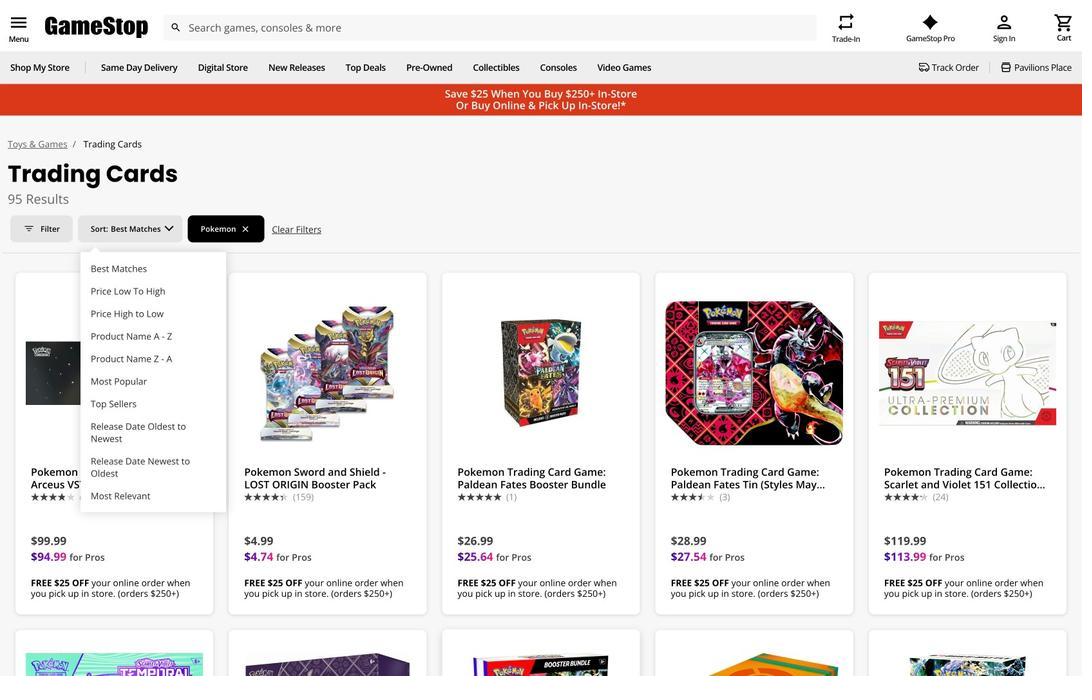 Task type: describe. For each thing, give the bounding box(es) containing it.
Search games, consoles & more search field
[[189, 15, 794, 41]]

gamestop image
[[45, 15, 148, 40]]



Task type: locate. For each thing, give the bounding box(es) containing it.
gamestop pro icon image
[[923, 15, 939, 30]]

None search field
[[163, 15, 817, 41]]



Task type: vqa. For each thing, say whether or not it's contained in the screenshot.
SEARCH GAMES, CONSOLES & MORE search box
yes



